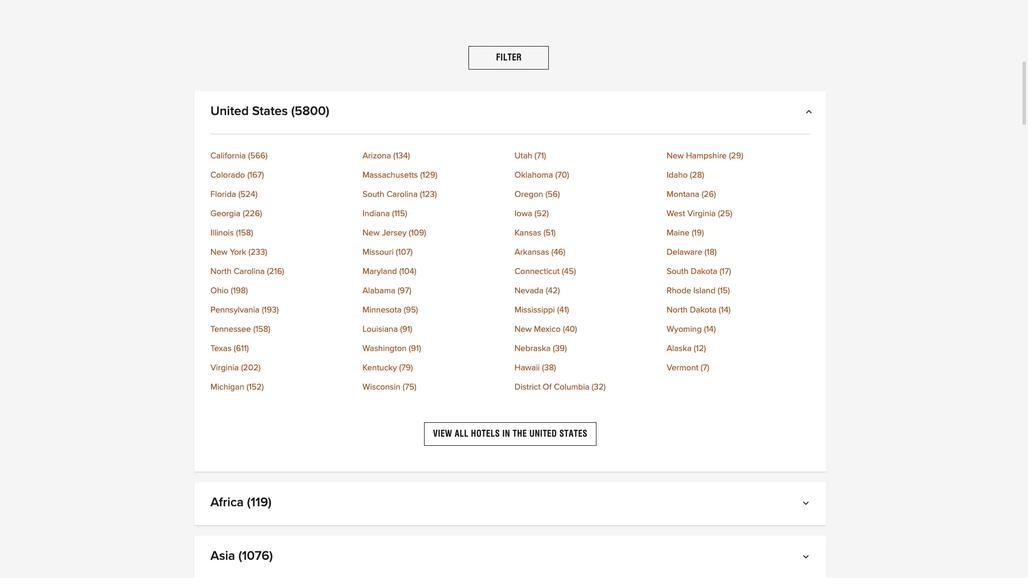 Task type: vqa. For each thing, say whether or not it's contained in the screenshot.
RENTAL
no



Task type: describe. For each thing, give the bounding box(es) containing it.
california (566) link
[[211, 152, 354, 160]]

(115)
[[392, 209, 407, 218]]

indiana (115) link
[[363, 209, 506, 218]]

tennessee (158) link
[[211, 325, 354, 334]]

alabama (97)
[[363, 287, 412, 295]]

north for north carolina (216)
[[211, 267, 232, 276]]

arrow up image
[[805, 109, 811, 118]]

massachusetts
[[363, 171, 418, 179]]

nebraska (39) link
[[515, 344, 658, 353]]

(524)
[[238, 190, 258, 199]]

tennessee (158)
[[211, 325, 271, 334]]

alabama
[[363, 287, 396, 295]]

(79)
[[399, 364, 413, 372]]

(19)
[[692, 229, 704, 237]]

wisconsin (75)
[[363, 383, 417, 392]]

arizona (134) link
[[363, 152, 506, 160]]

in
[[503, 429, 511, 439]]

(71)
[[535, 152, 546, 160]]

south dakota (17)
[[667, 267, 732, 276]]

maine (19) link
[[667, 229, 811, 237]]

colorado
[[211, 171, 245, 179]]

arrow down image for asia (1076)
[[805, 555, 811, 563]]

rhode island (15) link
[[667, 287, 811, 295]]

(167)
[[247, 171, 264, 179]]

west
[[667, 209, 686, 218]]

pennsylvania
[[211, 306, 260, 314]]

louisiana (91) link
[[363, 325, 506, 334]]

florida (524)
[[211, 190, 258, 199]]

0 horizontal spatial united
[[211, 105, 249, 118]]

(566)
[[248, 152, 268, 160]]

(216)
[[267, 267, 284, 276]]

alaska
[[667, 344, 692, 353]]

1 horizontal spatial states
[[560, 429, 588, 439]]

missouri (107) link
[[363, 248, 506, 257]]

california (566)
[[211, 152, 268, 160]]

asia
[[211, 550, 235, 563]]

carolina for north
[[234, 267, 265, 276]]

(611)
[[234, 344, 249, 353]]

(5800)
[[291, 105, 330, 118]]

(17)
[[720, 267, 732, 276]]

vermont
[[667, 364, 699, 372]]

georgia
[[211, 209, 241, 218]]

(226)
[[243, 209, 262, 218]]

arkansas (46) link
[[515, 248, 658, 257]]

arkansas
[[515, 248, 549, 257]]

(107)
[[396, 248, 413, 257]]

illinois (158)
[[211, 229, 253, 237]]

washington (91)
[[363, 344, 421, 353]]

all
[[455, 429, 469, 439]]

tennessee
[[211, 325, 251, 334]]

new for new jersey (109)
[[363, 229, 380, 237]]

new hampshire (29) link
[[667, 152, 811, 160]]

new hampshire (29)
[[667, 152, 744, 160]]

ohio (198)
[[211, 287, 248, 295]]

south carolina (123) link
[[363, 190, 506, 199]]

georgia (226) link
[[211, 209, 354, 218]]

west virginia (25) link
[[667, 209, 811, 218]]

washington (91) link
[[363, 344, 506, 353]]

dakota for south
[[691, 267, 718, 276]]

vermont (7)
[[667, 364, 710, 372]]

(56)
[[546, 190, 560, 199]]

idaho (28) link
[[667, 171, 811, 179]]

island
[[694, 287, 716, 295]]

georgia (226)
[[211, 209, 262, 218]]

0 horizontal spatial states
[[252, 105, 288, 118]]

kansas (51) link
[[515, 229, 658, 237]]

wyoming (14) link
[[667, 325, 811, 334]]

(1076)
[[239, 550, 273, 563]]

alabama (97) link
[[363, 287, 506, 295]]

(158) for illinois (158)
[[236, 229, 253, 237]]

indiana (115)
[[363, 209, 407, 218]]

maine (19)
[[667, 229, 704, 237]]

north carolina (216)
[[211, 267, 284, 276]]

(158) for tennessee (158)
[[253, 325, 271, 334]]

jersey
[[382, 229, 407, 237]]

new jersey (109) link
[[363, 229, 506, 237]]

hampshire
[[686, 152, 727, 160]]

ohio
[[211, 287, 229, 295]]

rhode island (15)
[[667, 287, 730, 295]]

california
[[211, 152, 246, 160]]

(70)
[[556, 171, 569, 179]]

(91) for louisiana (91)
[[400, 325, 413, 334]]

0 horizontal spatial virginia
[[211, 364, 239, 372]]

oregon (56)
[[515, 190, 560, 199]]

maryland (104) link
[[363, 267, 506, 276]]

(104)
[[399, 267, 417, 276]]

the
[[513, 429, 527, 439]]

colorado (167) link
[[211, 171, 354, 179]]

louisiana (91)
[[363, 325, 413, 334]]

hawaii
[[515, 364, 540, 372]]

utah
[[515, 152, 533, 160]]



Task type: locate. For each thing, give the bounding box(es) containing it.
colorado (167)
[[211, 171, 264, 179]]

north dakota (14) link
[[667, 306, 811, 314]]

0 vertical spatial north
[[211, 267, 232, 276]]

maryland (104)
[[363, 267, 417, 276]]

minnesota (95) link
[[363, 306, 506, 314]]

(91) up (79)
[[409, 344, 421, 353]]

south
[[363, 190, 385, 199], [667, 267, 689, 276]]

oregon
[[515, 190, 544, 199]]

united up california
[[211, 105, 249, 118]]

view all hotels in the united states link
[[424, 423, 597, 446]]

montana (26) link
[[667, 190, 811, 199]]

new left york
[[211, 248, 228, 257]]

1 vertical spatial (158)
[[253, 325, 271, 334]]

carolina down massachusetts (129) at the left of the page
[[387, 190, 418, 199]]

africa
[[211, 497, 244, 510]]

(158) down '(193)'
[[253, 325, 271, 334]]

(91) down (95)
[[400, 325, 413, 334]]

mississippi (41) link
[[515, 306, 658, 314]]

1 horizontal spatial south
[[667, 267, 689, 276]]

pennsylvania (193) link
[[211, 306, 354, 314]]

1 vertical spatial virginia
[[211, 364, 239, 372]]

nevada
[[515, 287, 544, 295]]

1 vertical spatial carolina
[[234, 267, 265, 276]]

texas
[[211, 344, 232, 353]]

new up idaho
[[667, 152, 684, 160]]

states left (5800) on the top
[[252, 105, 288, 118]]

0 vertical spatial dakota
[[691, 267, 718, 276]]

0 vertical spatial virginia
[[688, 209, 716, 218]]

iowa (52)
[[515, 209, 549, 218]]

michigan (152) link
[[211, 383, 354, 392]]

arrow down image for africa (119)
[[805, 501, 811, 510]]

north carolina (216) link
[[211, 267, 354, 276]]

new for new hampshire (29)
[[667, 152, 684, 160]]

new york (233)
[[211, 248, 267, 257]]

carolina down '(233)'
[[234, 267, 265, 276]]

1 vertical spatial south
[[667, 267, 689, 276]]

louisiana
[[363, 325, 398, 334]]

dakota for north
[[690, 306, 717, 314]]

(14) down (15)
[[719, 306, 731, 314]]

(193)
[[262, 306, 279, 314]]

iowa
[[515, 209, 533, 218]]

1 horizontal spatial (14)
[[719, 306, 731, 314]]

(91) for washington (91)
[[409, 344, 421, 353]]

(32)
[[592, 383, 606, 392]]

north down rhode
[[667, 306, 688, 314]]

1 vertical spatial north
[[667, 306, 688, 314]]

(46)
[[552, 248, 566, 257]]

1 arrow down image from the top
[[805, 501, 811, 510]]

virginia up the michigan
[[211, 364, 239, 372]]

(12)
[[694, 344, 706, 353]]

oklahoma
[[515, 171, 553, 179]]

south for south dakota (17)
[[667, 267, 689, 276]]

kentucky (79)
[[363, 364, 413, 372]]

0 vertical spatial united
[[211, 105, 249, 118]]

(202)
[[241, 364, 261, 372]]

dakota up the island on the right of page
[[691, 267, 718, 276]]

united states (5800)
[[211, 105, 330, 118]]

illinois (158) link
[[211, 229, 354, 237]]

connecticut (45) link
[[515, 267, 658, 276]]

ohio (198) link
[[211, 287, 354, 295]]

0 vertical spatial arrow down image
[[805, 501, 811, 510]]

0 horizontal spatial south
[[363, 190, 385, 199]]

0 horizontal spatial carolina
[[234, 267, 265, 276]]

kentucky
[[363, 364, 397, 372]]

1 vertical spatial (14)
[[704, 325, 716, 334]]

(134)
[[393, 152, 410, 160]]

south up rhode
[[667, 267, 689, 276]]

carolina for south
[[387, 190, 418, 199]]

new for new york (233)
[[211, 248, 228, 257]]

1 vertical spatial states
[[560, 429, 588, 439]]

new for new mexico (40)
[[515, 325, 532, 334]]

view
[[433, 429, 453, 439]]

africa (119)
[[211, 497, 272, 510]]

south up indiana on the top of the page
[[363, 190, 385, 199]]

1 horizontal spatial virginia
[[688, 209, 716, 218]]

washington
[[363, 344, 407, 353]]

massachusetts (129)
[[363, 171, 438, 179]]

(14) up (12)
[[704, 325, 716, 334]]

2 arrow down image from the top
[[805, 555, 811, 563]]

0 vertical spatial (158)
[[236, 229, 253, 237]]

(25)
[[718, 209, 733, 218]]

(26)
[[702, 190, 716, 199]]

(123)
[[420, 190, 437, 199]]

(29)
[[729, 152, 744, 160]]

south for south carolina (123)
[[363, 190, 385, 199]]

wyoming (14)
[[667, 325, 716, 334]]

1 vertical spatial arrow down image
[[805, 555, 811, 563]]

texas (611) link
[[211, 344, 354, 353]]

filter link
[[469, 46, 549, 70]]

(109)
[[409, 229, 426, 237]]

district of columbia (32) link
[[515, 383, 658, 392]]

alaska (12)
[[667, 344, 706, 353]]

united inside view all hotels in the united states link
[[530, 429, 557, 439]]

(158)
[[236, 229, 253, 237], [253, 325, 271, 334]]

(158) up new york (233)
[[236, 229, 253, 237]]

kentucky (79) link
[[363, 364, 506, 372]]

0 vertical spatial states
[[252, 105, 288, 118]]

0 vertical spatial carolina
[[387, 190, 418, 199]]

district
[[515, 383, 541, 392]]

connecticut
[[515, 267, 560, 276]]

pennsylvania (193)
[[211, 306, 279, 314]]

1 horizontal spatial united
[[530, 429, 557, 439]]

north up ohio
[[211, 267, 232, 276]]

(119)
[[247, 497, 272, 510]]

new down indiana on the top of the page
[[363, 229, 380, 237]]

nebraska (39)
[[515, 344, 567, 353]]

hawaii (38)
[[515, 364, 556, 372]]

new jersey (109)
[[363, 229, 426, 237]]

utah (71) link
[[515, 152, 658, 160]]

0 vertical spatial south
[[363, 190, 385, 199]]

south carolina (123)
[[363, 190, 437, 199]]

montana
[[667, 190, 700, 199]]

0 horizontal spatial north
[[211, 267, 232, 276]]

1 vertical spatial (91)
[[409, 344, 421, 353]]

new mexico (40)
[[515, 325, 577, 334]]

new up nebraska
[[515, 325, 532, 334]]

united
[[211, 105, 249, 118], [530, 429, 557, 439]]

oklahoma (70) link
[[515, 171, 658, 179]]

new
[[667, 152, 684, 160], [363, 229, 380, 237], [211, 248, 228, 257], [515, 325, 532, 334]]

0 vertical spatial (91)
[[400, 325, 413, 334]]

(38)
[[542, 364, 556, 372]]

indiana
[[363, 209, 390, 218]]

(42)
[[546, 287, 560, 295]]

north for north dakota (14)
[[667, 306, 688, 314]]

states
[[252, 105, 288, 118], [560, 429, 588, 439]]

1 horizontal spatial carolina
[[387, 190, 418, 199]]

arkansas (46)
[[515, 248, 566, 257]]

0 vertical spatial (14)
[[719, 306, 731, 314]]

united right the
[[530, 429, 557, 439]]

dakota down the island on the right of page
[[690, 306, 717, 314]]

states down columbia
[[560, 429, 588, 439]]

dakota
[[691, 267, 718, 276], [690, 306, 717, 314]]

michigan (152)
[[211, 383, 264, 392]]

view all hotels in the united states
[[433, 429, 588, 439]]

virginia up (19)
[[688, 209, 716, 218]]

maine
[[667, 229, 690, 237]]

arrow down image
[[805, 501, 811, 510], [805, 555, 811, 563]]

0 horizontal spatial (14)
[[704, 325, 716, 334]]

iowa (52) link
[[515, 209, 658, 218]]

delaware (18)
[[667, 248, 717, 257]]

(152)
[[247, 383, 264, 392]]

1 vertical spatial dakota
[[690, 306, 717, 314]]

1 vertical spatial united
[[530, 429, 557, 439]]

1 horizontal spatial north
[[667, 306, 688, 314]]



